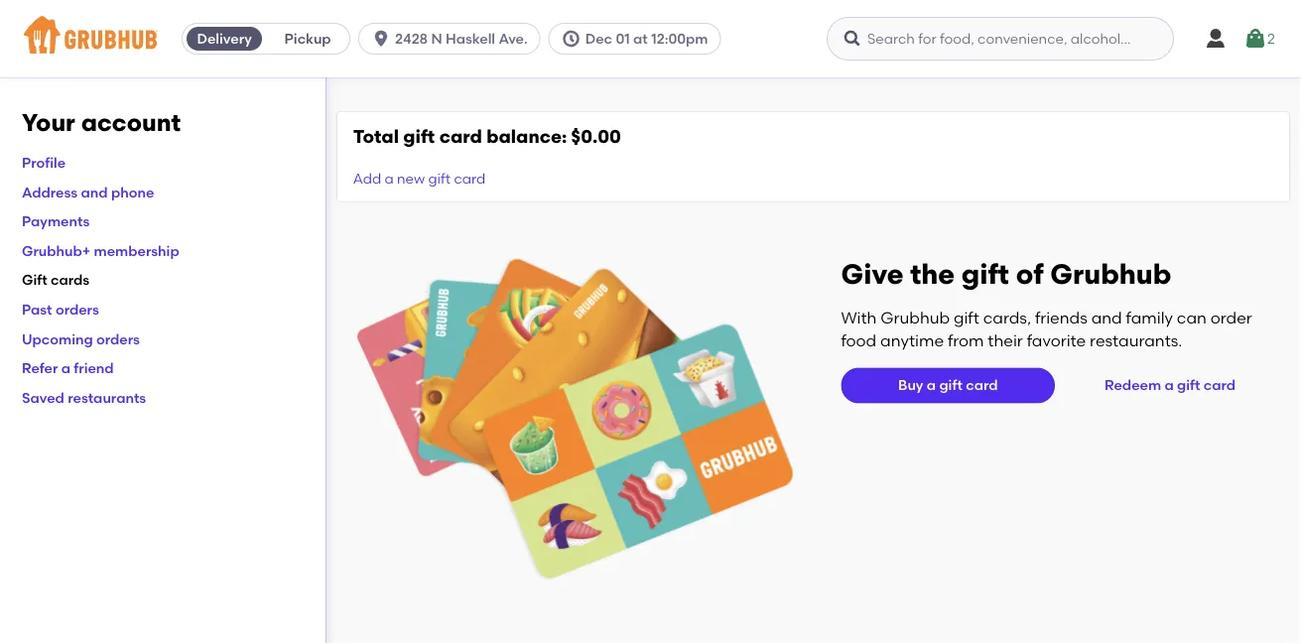 Task type: describe. For each thing, give the bounding box(es) containing it.
gift for buy a gift card
[[940, 377, 963, 394]]

pickup button
[[266, 23, 350, 55]]

buy a gift card link
[[841, 368, 1056, 403]]

at
[[634, 30, 648, 47]]

add a new gift card
[[353, 170, 486, 187]]

family
[[1126, 308, 1174, 328]]

ave.
[[499, 30, 528, 47]]

friend
[[74, 360, 114, 377]]

restaurants.
[[1090, 331, 1183, 350]]

2 button
[[1244, 21, 1276, 57]]

delivery button
[[183, 23, 266, 55]]

can
[[1177, 308, 1207, 328]]

total
[[353, 126, 399, 147]]

refer a friend link
[[22, 360, 114, 377]]

a for buy
[[927, 377, 936, 394]]

dec 01 at 12:00pm
[[585, 30, 708, 47]]

with grubhub gift cards, friends and family can order food anytime from their favorite restaurants.
[[841, 308, 1253, 350]]

gift cards link
[[22, 272, 90, 289]]

restaurants
[[68, 389, 146, 406]]

past orders
[[22, 301, 99, 318]]

a for refer
[[61, 360, 70, 377]]

gift for give the gift of grubhub
[[962, 257, 1010, 290]]

saved restaurants
[[22, 389, 146, 406]]

buy a gift card
[[899, 377, 998, 394]]

saved restaurants link
[[22, 389, 146, 406]]

0 vertical spatial and
[[81, 183, 108, 200]]

your account
[[22, 108, 181, 137]]

balance:
[[487, 126, 567, 147]]

your
[[22, 108, 75, 137]]

gift for with grubhub gift cards, friends and family can order food anytime from their favorite restaurants.
[[954, 308, 980, 328]]

orders for upcoming orders
[[96, 330, 140, 347]]

give
[[841, 257, 904, 290]]

give the gift of grubhub
[[841, 257, 1172, 290]]

card down total gift card balance: $0.00
[[454, 170, 486, 187]]

new
[[397, 170, 425, 187]]

gift up add a new gift card
[[403, 126, 435, 147]]

1 horizontal spatial svg image
[[1204, 27, 1228, 51]]

phone
[[111, 183, 154, 200]]

their
[[988, 331, 1023, 350]]

redeem a gift card
[[1105, 377, 1236, 394]]

card inside button
[[1204, 377, 1236, 394]]

gift card image
[[357, 257, 794, 582]]

svg image for dec 01 at 12:00pm
[[562, 29, 582, 49]]

a for add
[[385, 170, 394, 187]]

cards
[[51, 272, 90, 289]]

membership
[[94, 242, 179, 259]]

refer
[[22, 360, 58, 377]]

orders for past orders
[[56, 301, 99, 318]]

2428 n haskell ave. button
[[359, 23, 549, 55]]



Task type: vqa. For each thing, say whether or not it's contained in the screenshot.
#2 Double Meat Whataburger® Whatameal® Tomato
no



Task type: locate. For each thing, give the bounding box(es) containing it.
gift inside with grubhub gift cards, friends and family can order food anytime from their favorite restaurants.
[[954, 308, 980, 328]]

grubhub+ membership link
[[22, 242, 179, 259]]

cards,
[[984, 308, 1032, 328]]

address and phone
[[22, 183, 154, 200]]

dec 01 at 12:00pm button
[[549, 23, 729, 55]]

delivery
[[197, 30, 252, 47]]

gift
[[22, 272, 47, 289]]

redeem
[[1105, 377, 1162, 394]]

a right redeem
[[1165, 377, 1174, 394]]

favorite
[[1027, 331, 1086, 350]]

grubhub inside with grubhub gift cards, friends and family can order food anytime from their favorite restaurants.
[[881, 308, 950, 328]]

1 vertical spatial orders
[[96, 330, 140, 347]]

profile link
[[22, 154, 66, 171]]

past orders link
[[22, 301, 99, 318]]

2428
[[395, 30, 428, 47]]

a right 'refer'
[[61, 360, 70, 377]]

a right the buy
[[927, 377, 936, 394]]

gift
[[403, 126, 435, 147], [428, 170, 451, 187], [962, 257, 1010, 290], [954, 308, 980, 328], [940, 377, 963, 394], [1178, 377, 1201, 394]]

payments
[[22, 213, 90, 230]]

payments link
[[22, 213, 90, 230]]

address
[[22, 183, 78, 200]]

1 vertical spatial grubhub
[[881, 308, 950, 328]]

of
[[1016, 257, 1044, 290]]

profile
[[22, 154, 66, 171]]

gift for redeem a gift card
[[1178, 377, 1201, 394]]

redeem a gift card button
[[1097, 368, 1244, 403]]

past
[[22, 301, 52, 318]]

0 vertical spatial grubhub
[[1051, 257, 1172, 290]]

gift up from on the bottom of page
[[954, 308, 980, 328]]

and up restaurants.
[[1092, 308, 1123, 328]]

svg image for 2428 n haskell ave.
[[371, 29, 391, 49]]

Search for food, convenience, alcohol... search field
[[827, 17, 1175, 61]]

grubhub up the family
[[1051, 257, 1172, 290]]

a inside button
[[1165, 377, 1174, 394]]

refer a friend
[[22, 360, 114, 377]]

from
[[948, 331, 984, 350]]

grubhub up anytime
[[881, 308, 950, 328]]

buy
[[899, 377, 924, 394]]

1 horizontal spatial and
[[1092, 308, 1123, 328]]

grubhub+
[[22, 242, 91, 259]]

svg image inside the 2 button
[[1244, 27, 1268, 51]]

card up add a new gift card
[[439, 126, 482, 147]]

svg image
[[1244, 27, 1268, 51], [371, 29, 391, 49], [562, 29, 582, 49]]

card down 'order'
[[1204, 377, 1236, 394]]

gift cards
[[22, 272, 90, 289]]

n
[[431, 30, 442, 47]]

0 horizontal spatial svg image
[[843, 29, 863, 49]]

0 horizontal spatial grubhub
[[881, 308, 950, 328]]

order
[[1211, 308, 1253, 328]]

dec
[[585, 30, 613, 47]]

gift right redeem
[[1178, 377, 1201, 394]]

1 horizontal spatial svg image
[[562, 29, 582, 49]]

svg image
[[1204, 27, 1228, 51], [843, 29, 863, 49]]

0 horizontal spatial svg image
[[371, 29, 391, 49]]

haskell
[[446, 30, 495, 47]]

1 horizontal spatial grubhub
[[1051, 257, 1172, 290]]

0 vertical spatial orders
[[56, 301, 99, 318]]

svg image inside 2428 n haskell ave. button
[[371, 29, 391, 49]]

pickup
[[285, 30, 331, 47]]

grubhub
[[1051, 257, 1172, 290], [881, 308, 950, 328]]

a
[[385, 170, 394, 187], [61, 360, 70, 377], [927, 377, 936, 394], [1165, 377, 1174, 394]]

svg image inside dec 01 at 12:00pm button
[[562, 29, 582, 49]]

add
[[353, 170, 381, 187]]

upcoming
[[22, 330, 93, 347]]

gift left of
[[962, 257, 1010, 290]]

$0.00
[[571, 126, 621, 147]]

and
[[81, 183, 108, 200], [1092, 308, 1123, 328]]

2428 n haskell ave.
[[395, 30, 528, 47]]

12:00pm
[[651, 30, 708, 47]]

saved
[[22, 389, 64, 406]]

account
[[81, 108, 181, 137]]

gift right the buy
[[940, 377, 963, 394]]

a for redeem
[[1165, 377, 1174, 394]]

anytime
[[881, 331, 944, 350]]

and inside with grubhub gift cards, friends and family can order food anytime from their favorite restaurants.
[[1092, 308, 1123, 328]]

gift right new
[[428, 170, 451, 187]]

address and phone link
[[22, 183, 154, 200]]

01
[[616, 30, 630, 47]]

with
[[841, 308, 877, 328]]

card down from on the bottom of page
[[966, 377, 998, 394]]

friends
[[1035, 308, 1088, 328]]

1 vertical spatial and
[[1092, 308, 1123, 328]]

gift inside button
[[1178, 377, 1201, 394]]

main navigation navigation
[[0, 0, 1302, 77]]

orders up friend
[[96, 330, 140, 347]]

the
[[911, 257, 955, 290]]

0 horizontal spatial and
[[81, 183, 108, 200]]

grubhub+ membership
[[22, 242, 179, 259]]

food
[[841, 331, 877, 350]]

2
[[1268, 30, 1276, 47]]

upcoming orders link
[[22, 330, 140, 347]]

2 horizontal spatial svg image
[[1244, 27, 1268, 51]]

a left new
[[385, 170, 394, 187]]

orders
[[56, 301, 99, 318], [96, 330, 140, 347]]

card
[[439, 126, 482, 147], [454, 170, 486, 187], [966, 377, 998, 394], [1204, 377, 1236, 394]]

and left the phone
[[81, 183, 108, 200]]

svg image for 2
[[1244, 27, 1268, 51]]

total gift card balance: $0.00
[[353, 126, 621, 147]]

orders up upcoming orders
[[56, 301, 99, 318]]

upcoming orders
[[22, 330, 140, 347]]



